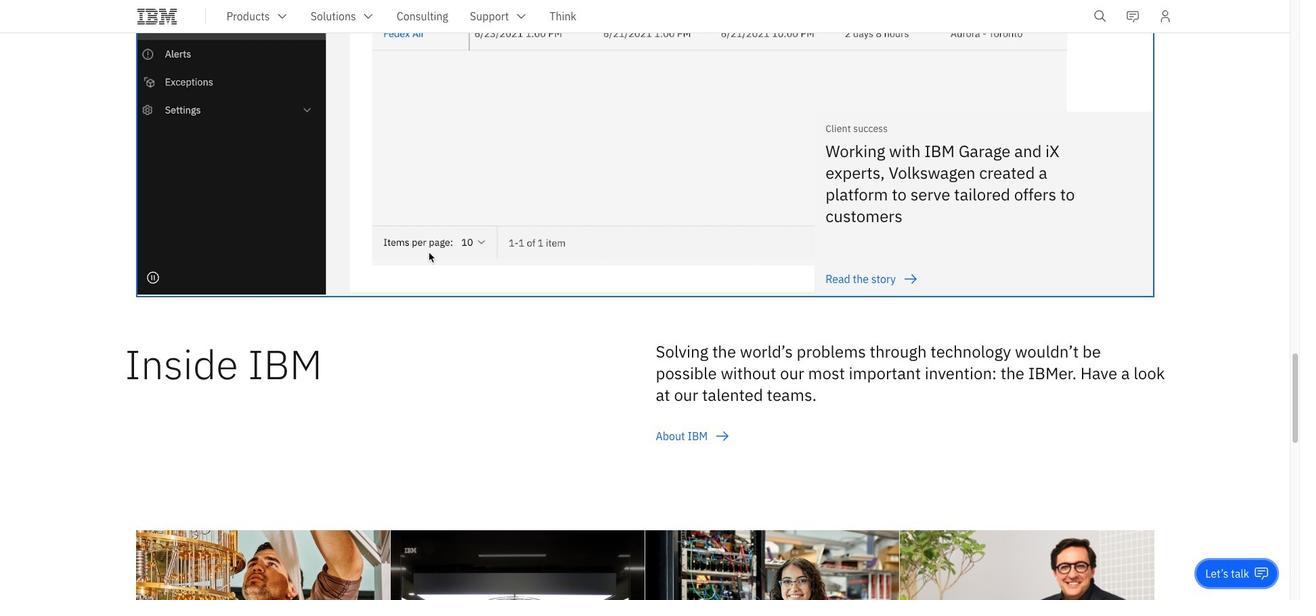 Task type: vqa. For each thing, say whether or not it's contained in the screenshot.
Scroll to Top image
no



Task type: describe. For each thing, give the bounding box(es) containing it.
let's talk element
[[1206, 566, 1250, 581]]



